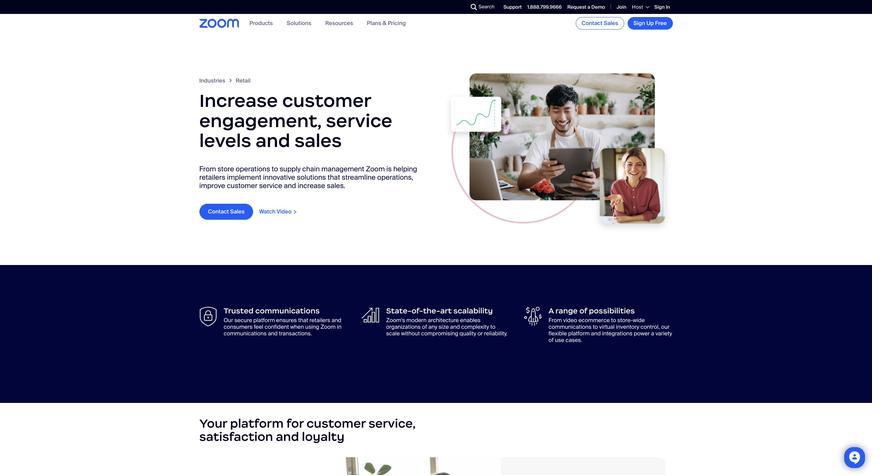 Task type: describe. For each thing, give the bounding box(es) containing it.
sign for sign in
[[655, 4, 665, 10]]

power
[[634, 330, 650, 337]]

loyalty
[[302, 429, 345, 444]]

in
[[666, 4, 670, 10]]

our
[[662, 323, 670, 331]]

and inside your platform for customer service, satisfaction and loyalty
[[276, 429, 299, 444]]

contact for the topmost contact sales link
[[582, 20, 603, 27]]

satisfaction
[[199, 429, 273, 444]]

increase
[[199, 89, 278, 112]]

size
[[439, 323, 449, 331]]

that inside from store operations to supply chain management zoom is helping retailers implement innovative solutions that streamline operations, improve customer service and increase sales.
[[328, 173, 340, 182]]

service inside increase customer engagement, service levels and sales
[[326, 109, 393, 132]]

variety
[[656, 330, 673, 337]]

plans
[[367, 20, 382, 27]]

request a demo
[[568, 4, 606, 10]]

retailers inside the trusted communications our secure platform ensures that retailers and consumers feel confident when using zoom in communications and transactions.
[[310, 317, 331, 324]]

search
[[479, 3, 495, 10]]

video
[[277, 208, 292, 215]]

watch
[[259, 208, 276, 215]]

ensures
[[276, 317, 297, 324]]

transactions.
[[279, 330, 312, 337]]

sales
[[295, 129, 342, 152]]

ecommerce
[[579, 317, 610, 324]]

zoom inside the trusted communications our secure platform ensures that retailers and consumers feel confident when using zoom in communications and transactions.
[[321, 323, 336, 331]]

0 vertical spatial contact sales link
[[576, 17, 624, 30]]

a range of possibilities from video ecommerce to store-wide communications to virtual inventory control, our flexible platform and integrations power a variety of use cases.
[[549, 306, 673, 344]]

spaceship with $ & 0's image
[[525, 307, 542, 326]]

sign up free
[[634, 20, 667, 27]]

support link
[[504, 4, 522, 10]]

graph with upwards arrow image
[[362, 307, 379, 324]]

support
[[504, 4, 522, 10]]

that inside the trusted communications our secure platform ensures that retailers and consumers feel confident when using zoom in communications and transactions.
[[298, 317, 308, 324]]

video
[[564, 317, 578, 324]]

wide
[[633, 317, 645, 324]]

collage of images image
[[443, 63, 673, 234]]

sign in link
[[655, 4, 670, 10]]

from store operations to supply chain management zoom is helping retailers implement innovative solutions that streamline operations, improve customer service and increase sales.
[[199, 164, 417, 190]]

sign up free link
[[628, 17, 673, 30]]

zoom's
[[386, 317, 405, 324]]

from inside from store operations to supply chain management zoom is helping retailers implement innovative solutions that streamline operations, improve customer service and increase sales.
[[199, 164, 216, 173]]

join link
[[617, 4, 627, 10]]

to left virtual on the bottom of the page
[[593, 323, 598, 331]]

join
[[617, 4, 627, 10]]

secure
[[235, 317, 252, 324]]

zoom inside from store operations to supply chain management zoom is helping retailers implement innovative solutions that streamline operations, improve customer service and increase sales.
[[366, 164, 385, 173]]

scale
[[386, 330, 400, 337]]

modern
[[407, 317, 427, 324]]

industries link
[[199, 77, 236, 84]]

0 vertical spatial of
[[580, 306, 588, 316]]

1 vertical spatial contact sales link
[[199, 204, 253, 220]]

flexible
[[549, 330, 567, 337]]

helping
[[394, 164, 417, 173]]

increase
[[298, 181, 325, 190]]

free
[[656, 20, 667, 27]]

your
[[199, 416, 227, 431]]

sign in
[[655, 4, 670, 10]]

solutions button
[[287, 20, 311, 27]]

management
[[322, 164, 365, 173]]

host button
[[632, 4, 649, 10]]

customer inside increase customer engagement, service levels and sales
[[282, 89, 371, 112]]

operations
[[236, 164, 270, 173]]

in
[[337, 323, 342, 331]]

plans & pricing
[[367, 20, 406, 27]]

feel
[[254, 323, 263, 331]]

implement
[[227, 173, 262, 182]]

control,
[[641, 323, 660, 331]]

request a demo link
[[568, 4, 606, 10]]

engagement,
[[199, 109, 322, 132]]

search image
[[471, 4, 477, 10]]

consumers
[[224, 323, 253, 331]]

or
[[478, 330, 483, 337]]

customer inside your platform for customer service, satisfaction and loyalty
[[307, 416, 366, 431]]

sales.
[[327, 181, 346, 190]]

contact for contact sales link to the bottom
[[208, 208, 229, 215]]

without
[[401, 330, 420, 337]]

platform inside 'a range of possibilities from video ecommerce to store-wide communications to virtual inventory control, our flexible platform and integrations power a variety of use cases.'
[[569, 330, 590, 337]]

sales for contact sales link to the bottom
[[230, 208, 245, 215]]

zoom logo image
[[199, 19, 239, 28]]

pricing
[[388, 20, 406, 27]]

resources
[[325, 20, 353, 27]]

reliability.
[[484, 330, 508, 337]]

communications down secure
[[224, 330, 267, 337]]

state-of-the-art scalability zoom's modern architecture enables organizations of any size and complexity to scale without compromising quality or reliability.
[[386, 306, 508, 337]]

levels
[[199, 129, 251, 152]]

streamline
[[342, 173, 376, 182]]

contact sales for the topmost contact sales link
[[582, 20, 619, 27]]

0 horizontal spatial a
[[588, 4, 591, 10]]

quality
[[460, 330, 477, 337]]

inventory
[[616, 323, 640, 331]]

trusted communications our secure platform ensures that retailers and consumers feel confident when using zoom in communications and transactions.
[[224, 306, 342, 337]]

request
[[568, 4, 587, 10]]

watch video
[[259, 208, 292, 215]]



Task type: locate. For each thing, give the bounding box(es) containing it.
and inside from store operations to supply chain management zoom is helping retailers implement innovative solutions that streamline operations, improve customer service and increase sales.
[[284, 181, 296, 190]]

when
[[290, 323, 304, 331]]

icon image
[[199, 307, 217, 326]]

of
[[580, 306, 588, 316], [422, 323, 427, 331], [549, 337, 554, 344]]

1 horizontal spatial zoom
[[366, 164, 385, 173]]

1 vertical spatial service
[[259, 181, 282, 190]]

any
[[429, 323, 438, 331]]

host
[[632, 4, 644, 10]]

solutions
[[287, 20, 311, 27]]

platform inside your platform for customer service, satisfaction and loyalty
[[230, 416, 284, 431]]

retailers left implement
[[199, 173, 225, 182]]

organizations
[[386, 323, 421, 331]]

platform
[[254, 317, 275, 324], [569, 330, 590, 337], [230, 416, 284, 431]]

1 vertical spatial sign
[[634, 20, 646, 27]]

retailers
[[199, 173, 225, 182], [310, 317, 331, 324]]

that right solutions
[[328, 173, 340, 182]]

1 horizontal spatial a
[[651, 330, 655, 337]]

1 vertical spatial zoom
[[321, 323, 336, 331]]

0 vertical spatial that
[[328, 173, 340, 182]]

of inside state-of-the-art scalability zoom's modern architecture enables organizations of any size and complexity to scale without compromising quality or reliability.
[[422, 323, 427, 331]]

2 vertical spatial customer
[[307, 416, 366, 431]]

for
[[287, 416, 304, 431]]

to left supply
[[272, 164, 278, 173]]

to right or
[[491, 323, 496, 331]]

1 vertical spatial customer
[[227, 181, 258, 190]]

retail
[[236, 77, 251, 84]]

to down the possibilities
[[611, 317, 617, 324]]

zoom left is
[[366, 164, 385, 173]]

2 vertical spatial of
[[549, 337, 554, 344]]

None search field
[[445, 1, 473, 13]]

1 vertical spatial of
[[422, 323, 427, 331]]

service inside from store operations to supply chain management zoom is helping retailers implement innovative solutions that streamline operations, improve customer service and increase sales.
[[259, 181, 282, 190]]

1 vertical spatial contact
[[208, 208, 229, 215]]

cases.
[[566, 337, 583, 344]]

from up improve
[[199, 164, 216, 173]]

0 vertical spatial platform
[[254, 317, 275, 324]]

contact sales link down improve
[[199, 204, 253, 220]]

range
[[556, 306, 578, 316]]

from
[[199, 164, 216, 173], [549, 317, 562, 324]]

1 horizontal spatial sales
[[604, 20, 619, 27]]

a inside 'a range of possibilities from video ecommerce to store-wide communications to virtual inventory control, our flexible platform and integrations power a variety of use cases.'
[[651, 330, 655, 337]]

platform inside the trusted communications our secure platform ensures that retailers and consumers feel confident when using zoom in communications and transactions.
[[254, 317, 275, 324]]

0 vertical spatial sales
[[604, 20, 619, 27]]

solutions
[[297, 173, 326, 182]]

1 horizontal spatial of
[[549, 337, 554, 344]]

sign
[[655, 4, 665, 10], [634, 20, 646, 27]]

possibilities
[[589, 306, 635, 316]]

contact sales link down demo
[[576, 17, 624, 30]]

2 horizontal spatial of
[[580, 306, 588, 316]]

service,
[[369, 416, 416, 431]]

our
[[224, 317, 233, 324]]

and
[[256, 129, 290, 152], [284, 181, 296, 190], [332, 317, 342, 324], [450, 323, 460, 331], [268, 330, 278, 337], [591, 330, 601, 337], [276, 429, 299, 444]]

and inside state-of-the-art scalability zoom's modern architecture enables organizations of any size and complexity to scale without compromising quality or reliability.
[[450, 323, 460, 331]]

store-
[[618, 317, 633, 324]]

search image
[[471, 4, 477, 10]]

0 horizontal spatial zoom
[[321, 323, 336, 331]]

architecture
[[428, 317, 459, 324]]

contact sales for contact sales link to the bottom
[[208, 208, 245, 215]]

0 vertical spatial service
[[326, 109, 393, 132]]

to inside state-of-the-art scalability zoom's modern architecture enables organizations of any size and complexity to scale without compromising quality or reliability.
[[491, 323, 496, 331]]

1 horizontal spatial contact
[[582, 20, 603, 27]]

contact down improve
[[208, 208, 229, 215]]

sign left up
[[634, 20, 646, 27]]

0 vertical spatial retailers
[[199, 173, 225, 182]]

1 / 5 group
[[336, 458, 666, 475]]

a left demo
[[588, 4, 591, 10]]

art
[[441, 306, 452, 316]]

1 horizontal spatial from
[[549, 317, 562, 324]]

1 horizontal spatial contact sales link
[[576, 17, 624, 30]]

communications up cases.
[[549, 323, 592, 331]]

trusted
[[224, 306, 254, 316]]

0 vertical spatial from
[[199, 164, 216, 173]]

2 vertical spatial platform
[[230, 416, 284, 431]]

plans & pricing link
[[367, 20, 406, 27]]

1 vertical spatial sales
[[230, 208, 245, 215]]

0 vertical spatial zoom
[[366, 164, 385, 173]]

1.888.799.9666
[[528, 4, 562, 10]]

the-
[[423, 306, 441, 316]]

operations,
[[377, 173, 414, 182]]

industries
[[199, 77, 225, 84]]

1 vertical spatial from
[[549, 317, 562, 324]]

of-
[[412, 306, 423, 316]]

0 horizontal spatial of
[[422, 323, 427, 331]]

0 horizontal spatial sign
[[634, 20, 646, 27]]

1 horizontal spatial contact sales
[[582, 20, 619, 27]]

0 horizontal spatial from
[[199, 164, 216, 173]]

resources button
[[325, 20, 353, 27]]

sign for sign up free
[[634, 20, 646, 27]]

woman shopping online image
[[336, 458, 501, 475]]

that
[[328, 173, 340, 182], [298, 317, 308, 324]]

sales inside 'increase customer engagement, service levels and sales' main content
[[230, 208, 245, 215]]

from down a
[[549, 317, 562, 324]]

a right power at the right of page
[[651, 330, 655, 337]]

sales for the topmost contact sales link
[[604, 20, 619, 27]]

chain
[[302, 164, 320, 173]]

0 horizontal spatial that
[[298, 317, 308, 324]]

communications inside 'a range of possibilities from video ecommerce to store-wide communications to virtual inventory control, our flexible platform and integrations power a variety of use cases.'
[[549, 323, 592, 331]]

retail link
[[236, 77, 251, 84]]

communications up the 'ensures'
[[255, 306, 320, 316]]

confident
[[265, 323, 289, 331]]

1 horizontal spatial service
[[326, 109, 393, 132]]

sales left watch
[[230, 208, 245, 215]]

contact
[[582, 20, 603, 27], [208, 208, 229, 215]]

virtual
[[600, 323, 615, 331]]

from inside 'a range of possibilities from video ecommerce to store-wide communications to virtual inventory control, our flexible platform and integrations power a variety of use cases.'
[[549, 317, 562, 324]]

contact sales down improve
[[208, 208, 245, 215]]

1 horizontal spatial that
[[328, 173, 340, 182]]

1.888.799.9666 link
[[528, 4, 562, 10]]

0 horizontal spatial service
[[259, 181, 282, 190]]

watch video link
[[259, 208, 298, 215]]

1 horizontal spatial sign
[[655, 4, 665, 10]]

of left use
[[549, 337, 554, 344]]

1 vertical spatial contact sales
[[208, 208, 245, 215]]

store
[[218, 164, 234, 173]]

supply
[[280, 164, 301, 173]]

improve
[[199, 181, 225, 190]]

using
[[305, 323, 319, 331]]

contact sales inside 'increase customer engagement, service levels and sales' main content
[[208, 208, 245, 215]]

that up transactions.
[[298, 317, 308, 324]]

retailers left in at left
[[310, 317, 331, 324]]

sales down join
[[604, 20, 619, 27]]

to inside from store operations to supply chain management zoom is helping retailers implement innovative solutions that streamline operations, improve customer service and increase sales.
[[272, 164, 278, 173]]

integrations
[[602, 330, 633, 337]]

retailers inside from store operations to supply chain management zoom is helping retailers implement innovative solutions that streamline operations, improve customer service and increase sales.
[[199, 173, 225, 182]]

contact inside 'increase customer engagement, service levels and sales' main content
[[208, 208, 229, 215]]

products button
[[250, 20, 273, 27]]

0 horizontal spatial sales
[[230, 208, 245, 215]]

1 vertical spatial a
[[651, 330, 655, 337]]

increase customer engagement, service levels and sales
[[199, 89, 393, 152]]

of up ecommerce at right bottom
[[580, 306, 588, 316]]

customer
[[282, 89, 371, 112], [227, 181, 258, 190], [307, 416, 366, 431]]

0 horizontal spatial contact sales link
[[199, 204, 253, 220]]

0 vertical spatial contact
[[582, 20, 603, 27]]

1 vertical spatial platform
[[569, 330, 590, 337]]

1 horizontal spatial retailers
[[310, 317, 331, 324]]

innovative
[[263, 173, 295, 182]]

0 horizontal spatial contact sales
[[208, 208, 245, 215]]

&
[[383, 20, 387, 27]]

a
[[549, 306, 554, 316]]

customer inside from store operations to supply chain management zoom is helping retailers implement innovative solutions that streamline operations, improve customer service and increase sales.
[[227, 181, 258, 190]]

contact sales down demo
[[582, 20, 619, 27]]

0 vertical spatial customer
[[282, 89, 371, 112]]

contact sales link
[[576, 17, 624, 30], [199, 204, 253, 220]]

and inside increase customer engagement, service levels and sales
[[256, 129, 290, 152]]

a
[[588, 4, 591, 10], [651, 330, 655, 337]]

1 vertical spatial retailers
[[310, 317, 331, 324]]

up
[[647, 20, 654, 27]]

is
[[387, 164, 392, 173]]

of left any
[[422, 323, 427, 331]]

0 vertical spatial contact sales
[[582, 20, 619, 27]]

0 horizontal spatial retailers
[[199, 173, 225, 182]]

increase customer engagement, service levels and sales main content
[[0, 33, 873, 475]]

0 vertical spatial a
[[588, 4, 591, 10]]

contact down request a demo
[[582, 20, 603, 27]]

0 vertical spatial sign
[[655, 4, 665, 10]]

zoom left in at left
[[321, 323, 336, 331]]

and inside 'a range of possibilities from video ecommerce to store-wide communications to virtual inventory control, our flexible platform and integrations power a variety of use cases.'
[[591, 330, 601, 337]]

sign left in
[[655, 4, 665, 10]]

0 horizontal spatial contact
[[208, 208, 229, 215]]

complexity
[[461, 323, 489, 331]]

1 vertical spatial that
[[298, 317, 308, 324]]

communications
[[255, 306, 320, 316], [549, 323, 592, 331], [224, 330, 267, 337]]

demo
[[592, 4, 606, 10]]

state-
[[386, 306, 412, 316]]

sales
[[604, 20, 619, 27], [230, 208, 245, 215]]



Task type: vqa. For each thing, say whether or not it's contained in the screenshot.
pricing
yes



